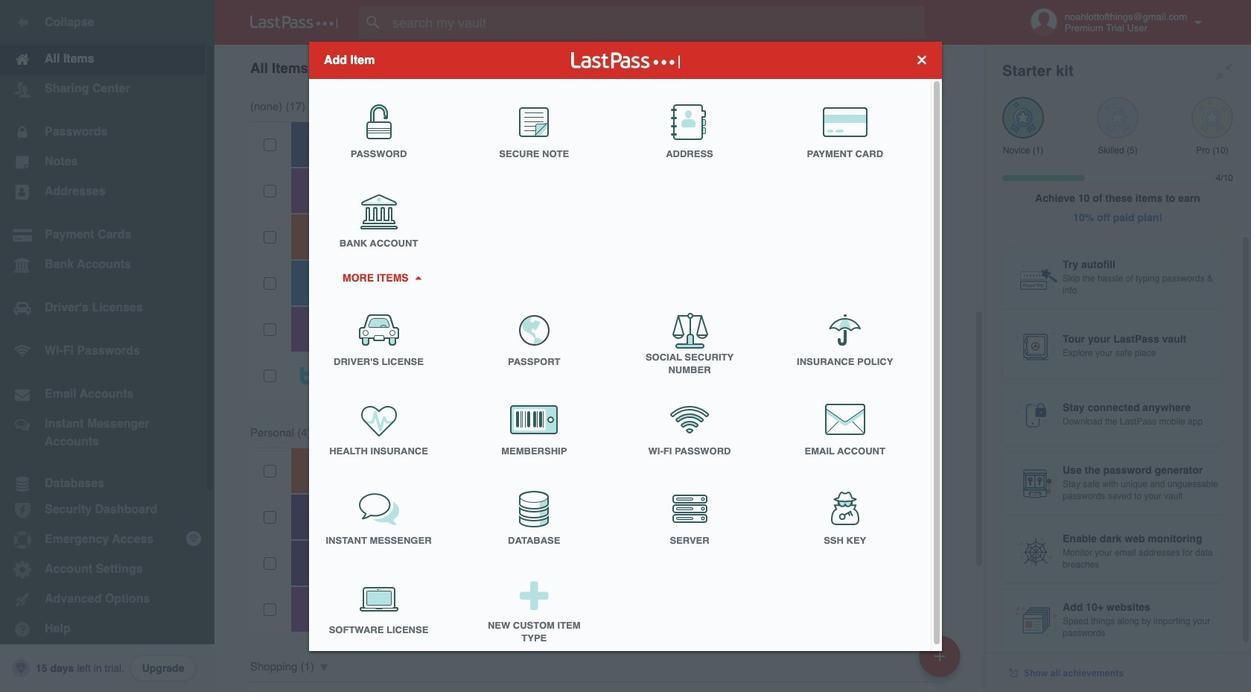 Task type: describe. For each thing, give the bounding box(es) containing it.
lastpass image
[[250, 16, 338, 29]]

main navigation navigation
[[0, 0, 215, 692]]



Task type: vqa. For each thing, say whether or not it's contained in the screenshot.
NEW ITEM icon
yes



Task type: locate. For each thing, give the bounding box(es) containing it.
new item image
[[935, 651, 946, 661]]

new item navigation
[[914, 631, 970, 692]]

caret right image
[[413, 276, 423, 279]]

search my vault text field
[[359, 6, 955, 39]]

vault options navigation
[[215, 45, 985, 89]]

dialog
[[309, 41, 943, 655]]

Search search field
[[359, 6, 955, 39]]



